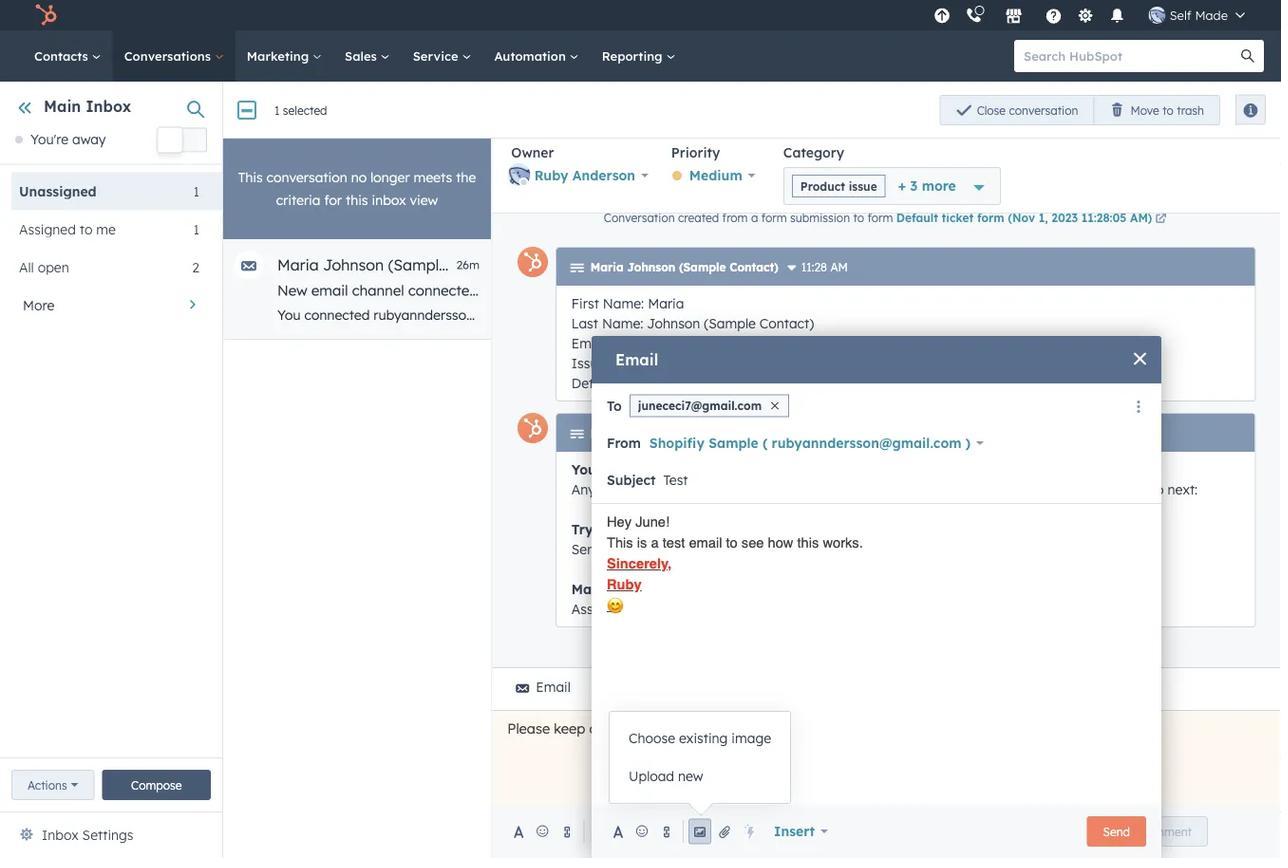 Task type: describe. For each thing, give the bounding box(es) containing it.
open
[[290, 103, 319, 117]]

shopifiy
[[649, 435, 705, 452]]

channel for created
[[628, 89, 688, 108]]

marketing
[[247, 48, 313, 64]]

settings
[[721, 581, 774, 597]]

view
[[410, 192, 438, 208]]

)
[[966, 435, 971, 452]]

anderson
[[573, 167, 635, 184]]

Search HubSpot search field
[[1014, 40, 1247, 72]]

ruby inside hey june! this is a test email to see how this works. sincerely, ruby 😊
[[607, 577, 642, 593]]

next: inside new email channel connected to hubspot you connected rubyanndersson@gmail.com any new emails sent to this address will also appear here. choose what you'd like to do next:  try it out send yourself
[[1103, 307, 1134, 323]]

submission inside try it out send a test submission from any page where your form is published.
[[646, 541, 715, 558]]

default inside you connected default ticket form (nov 1, 2023 11:28:05 am) any new submissions to this form will also appear here as tickets. choose what you'd like to do next:
[[673, 461, 722, 478]]

am for assign incoming form submissions to your team.
[[830, 426, 847, 441]]

test for it
[[618, 541, 642, 558]]

form inside new form channel connected created 23 minutes ago
[[587, 89, 624, 108]]

also for hubspot
[[807, 307, 832, 323]]

what inside new email channel connected to hubspot you connected rubyanndersson@gmail.com any new emails sent to this address will also appear here. choose what you'd like to do next:  try it out send yourself
[[970, 307, 1001, 323]]

send inside try it out send a test submission from any page where your form is published.
[[571, 541, 603, 558]]

yourself
[[1231, 307, 1281, 323]]

will for hubspot
[[783, 307, 803, 323]]

new inside you connected default ticket form (nov 1, 2023 11:28:05 am) any new submissions to this form will also appear here as tickets. choose what you'd like to do next:
[[599, 481, 624, 498]]

close image for email
[[1134, 353, 1146, 365]]

am for first name: maria last name: johnson (sample contact) email: emailmaria@hubspot.com issue: new form channel connected details: this is a test form submission
[[830, 260, 847, 274]]

upgrade link
[[931, 5, 954, 25]]

upload new button
[[610, 758, 790, 796]]

more info image
[[786, 429, 797, 441]]

from inside try it out send a test submission from any page where your form is published.
[[719, 541, 749, 558]]

26m
[[456, 258, 480, 272]]

from
[[607, 435, 641, 452]]

group containing close conversation
[[940, 95, 1220, 125]]

test inside first name: maria last name: johnson (sample contact) email: emailmaria@hubspot.com issue: new form channel connected details: this is a test form submission
[[675, 375, 699, 391]]

channel for to
[[352, 282, 404, 300]]

hey june! this is a test email to see how this works. sincerely, ruby 😊
[[607, 514, 863, 614]]

shopifiy sample ( rubyanndersson@gmail.com ) button
[[649, 425, 985, 463]]

where
[[816, 541, 853, 558]]

(sample down junececi7@gmail.com at top
[[679, 426, 726, 441]]

all open
[[19, 259, 69, 275]]

new button
[[1129, 95, 1197, 125]]

settings
[[82, 827, 133, 844]]

form inside try it out send a test submission from any page where your form is published.
[[889, 541, 919, 558]]

keep
[[554, 720, 586, 738]]

hey
[[607, 514, 632, 530]]

you'd
[[1068, 481, 1102, 498]]

calling icon button
[[958, 3, 990, 28]]

johnson up subject
[[627, 426, 675, 441]]

to inside button
[[1163, 103, 1174, 117]]

contact) left more info icon
[[729, 426, 778, 441]]

inbox
[[372, 192, 406, 208]]

eye
[[610, 720, 633, 738]]

you're away
[[30, 131, 106, 148]]

a down "medium" popup button
[[751, 211, 758, 225]]

insert button for send
[[762, 813, 840, 851]]

marketplaces button
[[994, 0, 1034, 30]]

1 vertical spatial name:
[[602, 315, 643, 331]]

rubyanndersson@gmail.com inside popup button
[[772, 435, 962, 452]]

sincerely,
[[607, 556, 672, 572]]

conversations
[[124, 48, 214, 64]]

channel inside first name: maria last name: johnson (sample contact) email: emailmaria@hubspot.com issue: new form channel connected details: this is a test form submission
[[677, 355, 726, 371]]

submission inside first name: maria last name: johnson (sample contact) email: emailmaria@hubspot.com issue: new form channel connected details: this is a test form submission
[[736, 375, 806, 391]]

choose inside you connected default ticket form (nov 1, 2023 11:28:05 am) any new submissions to this form will also appear here as tickets. choose what you'd like to do next:
[[983, 481, 1030, 498]]

more info image
[[786, 263, 797, 274]]

see
[[742, 535, 764, 551]]

assigned to me
[[19, 221, 116, 237]]

send inside new email channel connected to hubspot you connected rubyanndersson@gmail.com any new emails sent to this address will also appear here. choose what you'd like to do next:  try it out send yourself
[[1196, 307, 1228, 323]]

to right the sent
[[687, 307, 700, 323]]

comment
[[630, 679, 693, 696]]

open group
[[274, 95, 402, 125]]

made
[[1195, 7, 1228, 23]]

subject
[[607, 472, 656, 489]]

0 vertical spatial name:
[[602, 295, 644, 312]]

+ 3 more button
[[886, 167, 969, 205]]

submissions inside you connected default ticket form (nov 1, 2023 11:28:05 am) any new submissions to this form will also appear here as tickets. choose what you'd like to do next:
[[628, 481, 704, 498]]

maria up first at the left top of the page
[[590, 260, 623, 274]]

11:28 for assign incoming form submissions to your team.
[[801, 426, 827, 441]]

this conversation no longer meets the criteria for this inbox view
[[238, 169, 476, 208]]

hubspot
[[500, 282, 559, 300]]

out inside new email channel connected to hubspot you connected rubyanndersson@gmail.com any new emails sent to this address will also appear here. choose what you'd like to do next:  try it out send yourself
[[1172, 307, 1193, 323]]

is inside first name: maria last name: johnson (sample contact) email: emailmaria@hubspot.com issue: new form channel connected details: this is a test form submission
[[650, 375, 659, 391]]

inbox settings
[[42, 827, 133, 844]]

any inside new email channel connected to hubspot you connected rubyanndersson@gmail.com any new emails sent to this address will also appear here. choose what you'd like to do next:  try it out send yourself
[[556, 307, 580, 323]]

maria down to
[[590, 426, 623, 441]]

+ 3 more
[[898, 178, 956, 194]]

it inside new email channel connected to hubspot you connected rubyanndersson@gmail.com any new emails sent to this address will also appear here. choose what you'd like to do next:  try it out send yourself
[[1160, 307, 1168, 323]]

test for june!
[[663, 535, 685, 551]]

this inside first name: maria last name: johnson (sample contact) email: emailmaria@hubspot.com issue: new form channel connected details: this is a test form submission
[[621, 375, 646, 391]]

(
[[763, 435, 768, 452]]

automation link
[[483, 30, 591, 82]]

published.
[[936, 541, 999, 558]]

1, inside default ticket form (nov 1, 2023 11:28:05 am) link
[[1038, 211, 1048, 225]]

1 for unassigned
[[193, 183, 199, 199]]

out inside try it out send a test submission from any page where your form is published.
[[610, 521, 632, 538]]

(nov inside you connected default ticket form (nov 1, 2023 11:28:05 am) any new submissions to this form will also appear here as tickets. choose what you'd like to do next:
[[803, 461, 835, 478]]

how
[[768, 535, 794, 551]]

page
[[780, 541, 812, 558]]

emails
[[613, 307, 653, 323]]

default ticket form (nov 1, 2023 11:28:05 am)
[[896, 211, 1152, 225]]

channel for assign
[[665, 581, 717, 597]]

main
[[44, 97, 81, 116]]

close conversation
[[977, 103, 1078, 117]]

😊
[[607, 597, 621, 614]]

this inside this conversation no longer meets the criteria for this inbox view
[[346, 192, 368, 208]]

to inside hey june! this is a test email to see how this works. sincerely, ruby 😊
[[726, 535, 738, 551]]

johnson down conversation
[[627, 260, 675, 274]]

upload new
[[629, 768, 703, 785]]

will for (nov
[[784, 481, 804, 498]]

choose existing image
[[629, 730, 771, 747]]

ruby anderson image
[[1149, 7, 1166, 24]]

service
[[413, 48, 462, 64]]

1 selected
[[274, 104, 327, 118]]

add comment group
[[1100, 817, 1208, 847]]

maria johnson (sample contact) for first name: maria
[[590, 260, 778, 274]]

1 horizontal spatial default
[[896, 211, 938, 225]]

reporting link
[[591, 30, 687, 82]]

maria inside first name: maria last name: johnson (sample contact) email: emailmaria@hubspot.com issue: new form channel connected details: this is a test form submission
[[647, 295, 684, 312]]

compose
[[131, 778, 182, 793]]

to right 'you'd'
[[1067, 307, 1080, 323]]

johnson inside first name: maria last name: johnson (sample contact) email: emailmaria@hubspot.com issue: new form channel connected details: this is a test form submission
[[647, 315, 700, 331]]

your inside the manage form channel settings assign incoming form submissions to your team.
[[808, 601, 836, 617]]

to left me
[[80, 221, 93, 237]]

please
[[507, 720, 550, 738]]

unassigned
[[19, 183, 97, 199]]

11:28 am for first name: maria last name: johnson (sample contact) email: emailmaria@hubspot.com issue: new form channel connected details: this is a test form submission
[[801, 260, 847, 274]]

contact) inside first name: maria last name: johnson (sample contact) email: emailmaria@hubspot.com issue: new form channel connected details: this is a test form submission
[[759, 315, 814, 331]]

created
[[678, 211, 719, 225]]

a inside hey june! this is a test email to see how this works. sincerely, ruby 😊
[[651, 535, 659, 551]]

incoming
[[616, 601, 674, 617]]

notifications image
[[1109, 9, 1126, 26]]

0 vertical spatial from
[[722, 211, 748, 225]]

address
[[730, 307, 780, 323]]

you're away image
[[15, 136, 23, 144]]

sample
[[709, 435, 759, 452]]

emailmaria@hubspot.com
[[613, 335, 788, 351]]

new inside new email channel connected to hubspot you connected rubyanndersson@gmail.com any new emails sent to this address will also appear here. choose what you'd like to do next:  try it out send yourself
[[584, 307, 609, 323]]

appear for (nov
[[837, 481, 882, 498]]

ruby inside popup button
[[534, 167, 568, 184]]

a inside first name: maria last name: johnson (sample contact) email: emailmaria@hubspot.com issue: new form channel connected details: this is a test form submission
[[663, 375, 671, 391]]

june!
[[636, 514, 670, 530]]

compose button
[[102, 770, 211, 801]]

insert button for add comment
[[662, 813, 741, 851]]

all
[[19, 259, 34, 275]]

1, inside you connected default ticket form (nov 1, 2023 11:28:05 am) any new submissions to this form will also appear here as tickets. choose what you'd like to do next:
[[839, 461, 850, 478]]

email inside button
[[536, 679, 571, 696]]

marketplaces image
[[1006, 9, 1023, 26]]

0 vertical spatial inbox
[[86, 97, 131, 116]]

maria johnson (sample contact) row group
[[223, 139, 1281, 340]]

new form channel connected created 23 minutes ago
[[549, 89, 1052, 129]]

conversation for this
[[267, 169, 347, 186]]

team.
[[839, 601, 875, 617]]

medium button
[[671, 163, 768, 185]]

email inside hey june! this is a test email to see how this works. sincerely, ruby 😊
[[689, 535, 722, 551]]

hubspot image
[[34, 4, 57, 27]]

created
[[902, 112, 952, 129]]

selected
[[283, 104, 327, 118]]

email button
[[492, 669, 594, 710]]

default ticket form (nov 1, 2023 11:28:05 am) link
[[896, 211, 1169, 228]]

junececi7@gmail.com
[[638, 399, 762, 413]]

sent
[[657, 307, 683, 323]]

like inside new email channel connected to hubspot you connected rubyanndersson@gmail.com any new emails sent to this address will also appear here. choose what you'd like to do next:  try it out send yourself
[[1042, 307, 1063, 323]]

appear for hubspot
[[836, 307, 882, 323]]

self made menu
[[929, 0, 1258, 30]]

tickets.
[[935, 481, 980, 498]]

more
[[23, 297, 54, 313]]

ago
[[1027, 112, 1052, 129]]

to
[[607, 397, 622, 414]]

email inside new email channel connected to hubspot you connected rubyanndersson@gmail.com any new emails sent to this address will also appear here. choose what you'd like to do next:  try it out send yourself
[[311, 282, 348, 300]]

calling icon image
[[966, 7, 983, 24]]

no
[[351, 169, 367, 186]]

meets
[[414, 169, 452, 186]]

conversation for close
[[1009, 103, 1078, 117]]

connected inside new form channel connected created 23 minutes ago
[[693, 89, 771, 108]]



Task type: vqa. For each thing, say whether or not it's contained in the screenshot.
banner on the top of page
no



Task type: locate. For each thing, give the bounding box(es) containing it.
will inside new email channel connected to hubspot you connected rubyanndersson@gmail.com any new emails sent to this address will also appear here. choose what you'd like to do next:  try it out send yourself
[[783, 307, 803, 323]]

2 insert button from the left
[[762, 813, 840, 851]]

is left published.
[[922, 541, 932, 558]]

is up sincerely,
[[637, 535, 647, 551]]

2 vertical spatial 1
[[193, 221, 199, 237]]

what left 'you'd'
[[970, 307, 1001, 323]]

(sample down created at the top of page
[[679, 260, 726, 274]]

close
[[977, 103, 1006, 117]]

to left the see
[[726, 535, 738, 551]]

submissions up june!
[[628, 481, 704, 498]]

11:28 for first name: maria last name: johnson (sample contact) email: emailmaria@hubspot.com issue: new form channel connected details: this is a test form submission
[[801, 260, 827, 274]]

1 horizontal spatial (nov
[[1008, 211, 1035, 225]]

1 vertical spatial submission
[[736, 375, 806, 391]]

will down the shopifiy sample ( rubyanndersson@gmail.com )
[[784, 481, 804, 498]]

inbox settings link
[[42, 824, 133, 847]]

a inside try it out send a test submission from any page where your form is published.
[[606, 541, 615, 558]]

0 vertical spatial (nov
[[1008, 211, 1035, 225]]

like right you'd
[[1106, 481, 1127, 498]]

new inside popup button
[[1145, 103, 1169, 117]]

this down no
[[346, 192, 368, 208]]

also right "address"
[[807, 307, 832, 323]]

channel down emailmaria@hubspot.com
[[677, 355, 726, 371]]

0 horizontal spatial choose
[[629, 730, 675, 747]]

0 vertical spatial will
[[783, 307, 803, 323]]

new left trash
[[1145, 103, 1169, 117]]

out
[[1172, 307, 1193, 323], [610, 521, 632, 538]]

your
[[857, 541, 885, 558], [808, 601, 836, 617]]

0 vertical spatial close image
[[1134, 353, 1146, 365]]

emailmaria@hubspot.com link
[[613, 335, 788, 351]]

issue
[[849, 179, 877, 193]]

new for new
[[1145, 103, 1169, 117]]

like
[[1042, 307, 1063, 323], [1106, 481, 1127, 498]]

contact) down more info image
[[759, 315, 814, 331]]

1 horizontal spatial choose
[[919, 307, 966, 323]]

notifications button
[[1101, 0, 1134, 30]]

0 horizontal spatial 11:28:05
[[889, 461, 942, 478]]

channel inside new form channel connected created 23 minutes ago
[[628, 89, 688, 108]]

0 vertical spatial conversation
[[1009, 103, 1078, 117]]

maria johnson (sample contact) down inbox
[[277, 255, 514, 274]]

0 vertical spatial your
[[857, 541, 885, 558]]

choose right tickets.
[[983, 481, 1030, 498]]

am)
[[1130, 211, 1152, 225], [946, 461, 972, 478]]

11:28
[[801, 260, 827, 274], [801, 426, 827, 441]]

1 horizontal spatial close image
[[1134, 353, 1146, 365]]

insert inside main content
[[675, 823, 716, 840]]

category
[[783, 144, 844, 161]]

1 insert button from the left
[[662, 813, 741, 851]]

a
[[751, 211, 758, 225], [663, 375, 671, 391], [651, 535, 659, 551], [606, 541, 615, 558]]

(sample up "emailmaria@hubspot.com" link
[[704, 315, 755, 331]]

link opens in a new window image
[[1155, 211, 1166, 228], [1155, 214, 1166, 225]]

channel inside the manage form channel settings assign incoming form submissions to your team.
[[665, 581, 717, 597]]

2 horizontal spatial choose
[[983, 481, 1030, 498]]

1 11:28 from the top
[[801, 260, 827, 274]]

1 vertical spatial any
[[571, 481, 595, 498]]

appear inside you connected default ticket form (nov 1, 2023 11:28:05 am) any new submissions to this form will also appear here as tickets. choose what you'd like to do next:
[[837, 481, 882, 498]]

toolbar containing owner
[[507, 144, 1265, 205]]

new down criteria
[[277, 282, 307, 300]]

(sample inside email from maria johnson (sample contact) with subject new email channel connected to hubspot 'row'
[[388, 255, 447, 274]]

2 11:28 from the top
[[801, 426, 827, 441]]

1 vertical spatial what
[[1034, 481, 1065, 498]]

contact) up 'hubspot'
[[452, 255, 514, 274]]

0 horizontal spatial try
[[571, 521, 593, 538]]

like inside you connected default ticket form (nov 1, 2023 11:28:05 am) any new submissions to this form will also appear here as tickets. choose what you'd like to do next:
[[1106, 481, 1127, 498]]

minutes
[[974, 112, 1023, 129]]

this
[[346, 192, 368, 208], [704, 307, 726, 323], [724, 481, 747, 498], [797, 535, 819, 551]]

like right 'you'd'
[[1042, 307, 1063, 323]]

0 vertical spatial out
[[1172, 307, 1193, 323]]

is inside hey june! this is a test email to see how this works. sincerely, ruby 😊
[[637, 535, 647, 551]]

actions
[[28, 778, 67, 793]]

1 horizontal spatial next:
[[1167, 481, 1198, 498]]

choose inside choose existing image button
[[629, 730, 675, 747]]

a up junececi7@gmail.com at top
[[663, 375, 671, 391]]

1 appear from the top
[[836, 307, 882, 323]]

maria
[[277, 255, 319, 274], [590, 260, 623, 274], [647, 295, 684, 312], [590, 426, 623, 441]]

insert for add comment
[[675, 823, 716, 840]]

(sample inside first name: maria last name: johnson (sample contact) email: emailmaria@hubspot.com issue: new form channel connected details: this is a test form submission
[[704, 315, 755, 331]]

new inside upload new button
[[678, 768, 703, 785]]

2 vertical spatial send
[[1103, 825, 1130, 839]]

conversation right close
[[1009, 103, 1078, 117]]

2 11:28 am from the top
[[801, 426, 847, 441]]

conversation
[[1009, 103, 1078, 117], [267, 169, 347, 186]]

1 vertical spatial from
[[719, 541, 749, 558]]

2
[[192, 259, 199, 275]]

1 vertical spatial 2023
[[854, 461, 885, 478]]

1 vertical spatial 1,
[[839, 461, 850, 478]]

1 horizontal spatial it
[[1160, 307, 1168, 323]]

1 horizontal spatial ticket
[[941, 211, 973, 225]]

None button
[[334, 95, 402, 125]]

an
[[589, 720, 606, 738]]

this inside hey june! this is a test email to see how this works. sincerely, ruby 😊
[[797, 535, 819, 551]]

contact) inside 'row'
[[452, 255, 514, 274]]

rubyanndersson@gmail.com inside new email channel connected to hubspot you connected rubyanndersson@gmail.com any new emails sent to this address will also appear here. choose what you'd like to do next:  try it out send yourself
[[374, 307, 552, 323]]

0 vertical spatial 11:28 am
[[801, 260, 847, 274]]

name: right last
[[602, 315, 643, 331]]

toolbar inside main content
[[507, 144, 1265, 205]]

0 vertical spatial next:
[[1103, 307, 1134, 323]]

try inside new email channel connected to hubspot you connected rubyanndersson@gmail.com any new emails sent to this address will also appear here. choose what you'd like to do next:  try it out send yourself
[[1137, 307, 1156, 323]]

do inside new email channel connected to hubspot you connected rubyanndersson@gmail.com any new emails sent to this address will also appear here. choose what you'd like to do next:  try it out send yourself
[[1083, 307, 1100, 323]]

rubyanndersson@gmail.com up you connected default ticket form (nov 1, 2023 11:28:05 am) any new submissions to this form will also appear here as tickets. choose what you'd like to do next: at the bottom of the page
[[772, 435, 962, 452]]

email left the see
[[689, 535, 722, 551]]

0 vertical spatial any
[[556, 307, 580, 323]]

main inbox
[[44, 97, 131, 116]]

connected inside first name: maria last name: johnson (sample contact) email: emailmaria@hubspot.com issue: new form channel connected details: this is a test form submission
[[730, 355, 795, 371]]

1 vertical spatial submissions
[[711, 601, 787, 617]]

2 insert from the left
[[774, 823, 815, 840]]

close image
[[1134, 353, 1146, 365], [771, 402, 779, 410]]

0 vertical spatial 11:28
[[801, 260, 827, 274]]

do inside you connected default ticket form (nov 1, 2023 11:28:05 am) any new submissions to this form will also appear here as tickets. choose what you'd like to do next:
[[1147, 481, 1164, 498]]

0 vertical spatial 1
[[274, 104, 280, 118]]

new right issue:
[[612, 355, 640, 371]]

on
[[637, 720, 653, 738]]

2 vertical spatial choose
[[629, 730, 675, 747]]

your right where
[[857, 541, 885, 558]]

send button
[[1087, 817, 1146, 847]]

(sample left 26m
[[388, 255, 447, 274]]

it left yourself
[[1160, 307, 1168, 323]]

1 vertical spatial it
[[597, 521, 606, 538]]

insert
[[675, 823, 716, 840], [774, 823, 815, 840]]

what inside you connected default ticket form (nov 1, 2023 11:28:05 am) any new submissions to this form will also appear here as tickets. choose what you'd like to do next:
[[1034, 481, 1065, 498]]

to right you'd
[[1131, 481, 1144, 498]]

link opens in a new window image inside default ticket form (nov 1, 2023 11:28:05 am) link
[[1155, 214, 1166, 225]]

1 vertical spatial this
[[621, 375, 646, 391]]

0 horizontal spatial out
[[610, 521, 632, 538]]

0 horizontal spatial am)
[[946, 461, 972, 478]]

email up keep
[[536, 679, 571, 696]]

0 horizontal spatial conversation
[[267, 169, 347, 186]]

11:28 am right more info image
[[801, 260, 847, 274]]

(sample
[[388, 255, 447, 274], [679, 260, 726, 274], [704, 315, 755, 331], [679, 426, 726, 441]]

appear inside new email channel connected to hubspot you connected rubyanndersson@gmail.com any new emails sent to this address will also appear here. choose what you'd like to do next:  try it out send yourself
[[836, 307, 882, 323]]

0 horizontal spatial like
[[1042, 307, 1063, 323]]

from left any
[[719, 541, 749, 558]]

11:28 right more info image
[[801, 260, 827, 274]]

maria johnson (sample contact) up the sent
[[590, 260, 778, 274]]

0 vertical spatial ticket
[[941, 211, 973, 225]]

contact) left more info image
[[729, 260, 778, 274]]

maria johnson (sample contact)
[[277, 255, 514, 274], [590, 260, 778, 274], [590, 426, 778, 441]]

0 horizontal spatial (nov
[[803, 461, 835, 478]]

open
[[38, 259, 69, 275]]

1 horizontal spatial like
[[1106, 481, 1127, 498]]

0 horizontal spatial your
[[808, 601, 836, 617]]

email down for
[[311, 282, 348, 300]]

choose
[[919, 307, 966, 323], [983, 481, 1030, 498], [629, 730, 675, 747]]

your left "team."
[[808, 601, 836, 617]]

11:28 am right more info icon
[[801, 426, 847, 441]]

medium
[[689, 167, 742, 184]]

johnson up emailmaria@hubspot.com
[[647, 315, 700, 331]]

automation
[[494, 48, 570, 64]]

1 vertical spatial 11:28
[[801, 426, 827, 441]]

group down search button
[[1197, 95, 1266, 125]]

default down the shopifiy
[[673, 461, 722, 478]]

will
[[783, 307, 803, 323], [784, 481, 804, 498]]

self
[[1170, 7, 1192, 23]]

1 vertical spatial am
[[830, 426, 847, 441]]

1 vertical spatial inbox
[[42, 827, 79, 844]]

0 vertical spatial am
[[830, 260, 847, 274]]

search image
[[1241, 49, 1255, 63]]

1 vertical spatial ruby
[[607, 577, 642, 593]]

group down search hubspot search box
[[940, 95, 1220, 125]]

2023 inside you connected default ticket form (nov 1, 2023 11:28:05 am) any new submissions to this form will also appear here as tickets. choose what you'd like to do next:
[[854, 461, 885, 478]]

0 vertical spatial this
[[238, 169, 263, 186]]

2 link opens in a new window image from the top
[[1155, 214, 1166, 225]]

help image
[[1045, 9, 1063, 26]]

1 horizontal spatial what
[[1034, 481, 1065, 498]]

a down june!
[[651, 535, 659, 551]]

new for new form channel connected created 23 minutes ago
[[549, 89, 583, 108]]

is
[[650, 375, 659, 391], [637, 535, 647, 551], [922, 541, 932, 558]]

1 vertical spatial new
[[599, 481, 624, 498]]

test inside try it out send a test submission from any page where your form is published.
[[618, 541, 642, 558]]

0 horizontal spatial insert button
[[662, 813, 741, 851]]

the
[[456, 169, 476, 186]]

2 appear from the top
[[837, 481, 882, 498]]

to inside the manage form channel settings assign incoming form submissions to your team.
[[791, 601, 804, 617]]

23
[[956, 112, 970, 129]]

1 horizontal spatial 11:28:05
[[1081, 211, 1126, 225]]

to down sample
[[708, 481, 720, 498]]

1 vertical spatial rubyanndersson@gmail.com
[[772, 435, 962, 452]]

assigned
[[19, 221, 76, 237]]

new up hey on the left of page
[[599, 481, 624, 498]]

will right "address"
[[783, 307, 803, 323]]

None text field
[[663, 462, 1135, 500]]

2 horizontal spatial is
[[922, 541, 932, 558]]

conversation created from a form submission to form
[[603, 211, 896, 225]]

0 vertical spatial try
[[1137, 307, 1156, 323]]

new inside new email channel connected to hubspot you connected rubyanndersson@gmail.com any new emails sent to this address will also appear here. choose what you'd like to do next:  try it out send yourself
[[277, 282, 307, 300]]

2 am from the top
[[830, 426, 847, 441]]

do right you'd
[[1147, 481, 1164, 498]]

new form channel connected heading
[[492, 82, 1281, 139]]

group inside new form channel connected heading
[[1197, 95, 1266, 125]]

send inside "button"
[[1103, 825, 1130, 839]]

this down sample
[[724, 481, 747, 498]]

here.
[[885, 307, 916, 323]]

maria inside 'row'
[[277, 255, 319, 274]]

settings image
[[1077, 8, 1094, 25]]

what left you'd
[[1034, 481, 1065, 498]]

11:28 am for assign incoming form submissions to your team.
[[801, 426, 847, 441]]

johnson inside 'row'
[[323, 255, 384, 274]]

maria johnson (sample contact) for you connected default ticket form (nov 1, 2023 11:28:05 am)
[[590, 426, 778, 441]]

1 vertical spatial conversation
[[267, 169, 347, 186]]

am) inside you connected default ticket form (nov 1, 2023 11:28:05 am) any new submissions to this form will also appear here as tickets. choose what you'd like to do next:
[[946, 461, 972, 478]]

0 horizontal spatial is
[[637, 535, 647, 551]]

a down hey on the left of page
[[606, 541, 615, 558]]

also
[[807, 307, 832, 323], [807, 481, 833, 498]]

1 inside main content
[[274, 104, 280, 118]]

0 horizontal spatial submissions
[[628, 481, 704, 498]]

close image for junececi7@gmail.com
[[771, 402, 779, 410]]

0 horizontal spatial inbox
[[42, 827, 79, 844]]

for
[[324, 192, 342, 208]]

you inside you connected default ticket form (nov 1, 2023 11:28:05 am) any new submissions to this form will also appear here as tickets. choose what you'd like to do next:
[[571, 461, 596, 478]]

2023 inside default ticket form (nov 1, 2023 11:28:05 am) link
[[1051, 211, 1078, 225]]

1 horizontal spatial inbox
[[86, 97, 131, 116]]

is inside try it out send a test submission from any page where your form is published.
[[922, 541, 932, 558]]

+
[[898, 178, 906, 194]]

me
[[96, 221, 116, 237]]

0 vertical spatial am)
[[1130, 211, 1152, 225]]

1 vertical spatial (nov
[[803, 461, 835, 478]]

product
[[801, 179, 845, 193]]

any left subject
[[571, 481, 595, 498]]

more
[[922, 178, 956, 194]]

choose inside new email channel connected to hubspot you connected rubyanndersson@gmail.com any new emails sent to this address will also appear here. choose what you'd like to do next:  try it out send yourself
[[919, 307, 966, 323]]

out left yourself
[[1172, 307, 1193, 323]]

maria down criteria
[[277, 255, 319, 274]]

next: inside you connected default ticket form (nov 1, 2023 11:28:05 am) any new submissions to this form will also appear here as tickets. choose what you'd like to do next:
[[1167, 481, 1198, 498]]

try inside try it out send a test submission from any page where your form is published.
[[571, 521, 593, 538]]

1 for assigned to me
[[193, 221, 199, 237]]

0 horizontal spatial insert
[[675, 823, 716, 840]]

0 horizontal spatial close image
[[771, 402, 779, 410]]

email down emails in the top of the page
[[615, 350, 658, 369]]

toolbar
[[507, 144, 1265, 205]]

priority
[[671, 144, 720, 161]]

johnson
[[323, 255, 384, 274], [627, 260, 675, 274], [647, 315, 700, 331], [627, 426, 675, 441]]

1 horizontal spatial is
[[650, 375, 659, 391]]

this inside this conversation no longer meets the criteria for this inbox view
[[238, 169, 263, 186]]

1 am from the top
[[830, 260, 847, 274]]

move to trash
[[1131, 103, 1204, 117]]

default down 3
[[896, 211, 938, 225]]

from right created at the top of page
[[722, 211, 748, 225]]

ticket
[[941, 211, 973, 225], [726, 461, 763, 478]]

search button
[[1232, 40, 1264, 72]]

1 vertical spatial close image
[[771, 402, 779, 410]]

do right 'you'd'
[[1083, 307, 1100, 323]]

main content containing new form channel connected
[[223, 41, 1281, 859]]

1 link opens in a new window image from the top
[[1155, 211, 1166, 228]]

choose up upload
[[629, 730, 675, 747]]

image
[[732, 730, 771, 747]]

any
[[753, 541, 776, 558]]

this
[[238, 169, 263, 186], [621, 375, 646, 391], [607, 535, 633, 551]]

upgrade image
[[934, 8, 951, 25]]

main content
[[223, 41, 1281, 859]]

this inside you connected default ticket form (nov 1, 2023 11:28:05 am) any new submissions to this form will also appear here as tickets. choose what you'd like to do next:
[[724, 481, 747, 498]]

reporting
[[602, 48, 666, 64]]

do
[[1083, 307, 1100, 323], [1147, 481, 1164, 498]]

ticket inside you connected default ticket form (nov 1, 2023 11:28:05 am) any new submissions to this form will also appear here as tickets. choose what you'd like to do next:
[[726, 461, 763, 478]]

you
[[277, 307, 301, 323], [571, 461, 596, 478]]

0 horizontal spatial default
[[673, 461, 722, 478]]

test down june!
[[663, 535, 685, 551]]

what
[[970, 307, 1001, 323], [1034, 481, 1065, 498]]

0 vertical spatial 2023
[[1051, 211, 1078, 225]]

this inside hey june! this is a test email to see how this works. sincerely, ruby 😊
[[607, 535, 633, 551]]

also inside you connected default ticket form (nov 1, 2023 11:28:05 am) any new submissions to this form will also appear here as tickets. choose what you'd like to do next:
[[807, 481, 833, 498]]

also for (nov
[[807, 481, 833, 498]]

longer
[[371, 169, 410, 186]]

submission down june!
[[646, 541, 715, 558]]

1 vertical spatial am)
[[946, 461, 972, 478]]

this right the how
[[797, 535, 819, 551]]

1 insert from the left
[[675, 823, 716, 840]]

this!
[[657, 720, 684, 738]]

new inside new form channel connected created 23 minutes ago
[[549, 89, 583, 108]]

1 11:28 am from the top
[[801, 260, 847, 274]]

choose right here.
[[919, 307, 966, 323]]

to down 'issue'
[[853, 211, 864, 225]]

marketing link
[[235, 30, 333, 82]]

trash
[[1177, 103, 1204, 117]]

to left "team."
[[791, 601, 804, 617]]

0 vertical spatial submission
[[790, 211, 850, 225]]

appear left here
[[837, 481, 882, 498]]

submission up more info icon
[[736, 375, 806, 391]]

new email channel connected to hubspot you connected rubyanndersson@gmail.com any new emails sent to this address will also appear here. choose what you'd like to do next:  try it out send yourself 
[[277, 282, 1281, 323]]

any
[[556, 307, 580, 323], [571, 481, 595, 498]]

any up email:
[[556, 307, 580, 323]]

0 vertical spatial you
[[277, 307, 301, 323]]

1 horizontal spatial insert
[[774, 823, 815, 840]]

1 vertical spatial you
[[571, 461, 596, 478]]

choose existing image button
[[610, 720, 790, 758]]

try it out send a test submission from any page where your form is published.
[[571, 521, 1003, 558]]

group
[[1197, 95, 1266, 125], [940, 95, 1220, 125]]

ruby down the owner at the left of page
[[534, 167, 568, 184]]

1 horizontal spatial submissions
[[711, 601, 787, 617]]

form inside default ticket form (nov 1, 2023 11:28:05 am) link
[[977, 211, 1004, 225]]

new down choose existing image button
[[678, 768, 703, 785]]

11:28:05 inside you connected default ticket form (nov 1, 2023 11:28:05 am) any new submissions to this form will also appear here as tickets. choose what you'd like to do next:
[[889, 461, 942, 478]]

manage form channel settings assign incoming form submissions to your team.
[[571, 581, 879, 617]]

1 horizontal spatial 2023
[[1051, 211, 1078, 225]]

add
[[1116, 825, 1138, 839]]

0 vertical spatial email
[[615, 350, 658, 369]]

ticket down sample
[[726, 461, 763, 478]]

connected inside you connected default ticket form (nov 1, 2023 11:28:05 am) any new submissions to this form will also appear here as tickets. choose what you'd like to do next:
[[600, 461, 669, 478]]

0 vertical spatial what
[[970, 307, 1001, 323]]

0 horizontal spatial ticket
[[726, 461, 763, 478]]

inbox inside inbox settings link
[[42, 827, 79, 844]]

0 vertical spatial like
[[1042, 307, 1063, 323]]

add comment
[[1116, 825, 1192, 839]]

this inside new email channel connected to hubspot you connected rubyanndersson@gmail.com any new emails sent to this address will also appear here. choose what you'd like to do next:  try it out send yourself
[[704, 307, 726, 323]]

2 vertical spatial new
[[678, 768, 703, 785]]

details:
[[571, 375, 617, 391]]

your inside try it out send a test submission from any page where your form is published.
[[857, 541, 885, 558]]

0 vertical spatial 11:28:05
[[1081, 211, 1126, 225]]

will inside you connected default ticket form (nov 1, 2023 11:28:05 am) any new submissions to this form will also appear here as tickets. choose what you'd like to do next:
[[784, 481, 804, 498]]

channel inside new email channel connected to hubspot you connected rubyanndersson@gmail.com any new emails sent to this address will also appear here. choose what you'd like to do next:  try it out send yourself
[[352, 282, 404, 300]]

this up emailmaria@hubspot.com
[[704, 307, 726, 323]]

conversation up criteria
[[267, 169, 347, 186]]

you inside new email channel connected to hubspot you connected rubyanndersson@gmail.com any new emails sent to this address will also appear here. choose what you'd like to do next:  try it out send yourself
[[277, 307, 301, 323]]

0 vertical spatial rubyanndersson@gmail.com
[[374, 307, 552, 323]]

new
[[584, 307, 609, 323], [599, 481, 624, 498], [678, 768, 703, 785]]

it inside try it out send a test submission from any page where your form is published.
[[597, 521, 606, 538]]

name:
[[602, 295, 644, 312], [602, 315, 643, 331]]

1
[[274, 104, 280, 118], [193, 183, 199, 199], [193, 221, 199, 237]]

name: right first at the left top of the page
[[602, 295, 644, 312]]

1 horizontal spatial am)
[[1130, 211, 1152, 225]]

maria johnson (sample contact) down junececi7@gmail.com at top
[[590, 426, 778, 441]]

am right more info icon
[[830, 426, 847, 441]]

ticket down 'more'
[[941, 211, 973, 225]]

owner
[[511, 144, 554, 161]]

1 horizontal spatial do
[[1147, 481, 1164, 498]]

0 horizontal spatial 1,
[[839, 461, 850, 478]]

new inside first name: maria last name: johnson (sample contact) email: emailmaria@hubspot.com issue: new form channel connected details: this is a test form submission
[[612, 355, 640, 371]]

email from maria johnson (sample contact) with subject new email channel connected to hubspot row
[[223, 239, 1281, 340]]

0 vertical spatial appear
[[836, 307, 882, 323]]

you're
[[30, 131, 69, 148]]

conversation inside this conversation no longer meets the criteria for this inbox view
[[267, 169, 347, 186]]

1 vertical spatial also
[[807, 481, 833, 498]]

ruby up '😊'
[[607, 577, 642, 593]]

1 vertical spatial 11:28:05
[[889, 461, 942, 478]]

new up email:
[[584, 307, 609, 323]]

please keep an eye on this!
[[507, 720, 684, 738]]

1 horizontal spatial 1,
[[1038, 211, 1048, 225]]

Open button
[[274, 95, 335, 125]]

conversation inside button
[[1009, 103, 1078, 117]]

to left trash
[[1163, 103, 1174, 117]]

it left hey on the left of page
[[597, 521, 606, 538]]

test inside hey june! this is a test email to see how this works. sincerely, ruby 😊
[[663, 535, 685, 551]]

0 horizontal spatial do
[[1083, 307, 1100, 323]]

to left 'hubspot'
[[482, 282, 496, 300]]

inbox up away
[[86, 97, 131, 116]]

is up junececi7@gmail.com at top
[[650, 375, 659, 391]]

0 horizontal spatial you
[[277, 307, 301, 323]]

johnson down for
[[323, 255, 384, 274]]

0 horizontal spatial rubyanndersson@gmail.com
[[374, 307, 552, 323]]

also inside new email channel connected to hubspot you connected rubyanndersson@gmail.com any new emails sent to this address will also appear here. choose what you'd like to do next:  try it out send yourself
[[807, 307, 832, 323]]

any inside you connected default ticket form (nov 1, 2023 11:28:05 am) any new submissions to this form will also appear here as tickets. choose what you'd like to do next:
[[571, 481, 595, 498]]

1 vertical spatial next:
[[1167, 481, 1198, 498]]

new for new email channel connected to hubspot you connected rubyanndersson@gmail.com any new emails sent to this address will also appear here. choose what you'd like to do next:  try it out send yourself 
[[277, 282, 307, 300]]

2 vertical spatial this
[[607, 535, 633, 551]]

appear left here.
[[836, 307, 882, 323]]

0 vertical spatial do
[[1083, 307, 1100, 323]]

channel down reporting link
[[628, 89, 688, 108]]

maria johnson (sample contact) inside email from maria johnson (sample contact) with subject new email channel connected to hubspot 'row'
[[277, 255, 514, 274]]

actions button
[[11, 770, 95, 801]]

new
[[549, 89, 583, 108], [1145, 103, 1169, 117], [277, 282, 307, 300], [612, 355, 640, 371]]

self made
[[1170, 7, 1228, 23]]

add comment button
[[1100, 817, 1208, 847]]

(nov
[[1008, 211, 1035, 225], [803, 461, 835, 478]]

email
[[615, 350, 658, 369], [536, 679, 571, 696]]

0 horizontal spatial next:
[[1103, 307, 1134, 323]]

email
[[311, 282, 348, 300], [689, 535, 722, 551]]

submissions inside the manage form channel settings assign incoming form submissions to your team.
[[711, 601, 787, 617]]

1 vertical spatial default
[[673, 461, 722, 478]]

inbox
[[86, 97, 131, 116], [42, 827, 79, 844]]

test down hey on the left of page
[[618, 541, 642, 558]]

settings link
[[1074, 5, 1098, 25]]

channel down inbox
[[352, 282, 404, 300]]

rubyanndersson@gmail.com down 26m
[[374, 307, 552, 323]]

0 horizontal spatial email
[[536, 679, 571, 696]]

submission down product
[[790, 211, 850, 225]]

insert for send
[[774, 823, 815, 840]]



